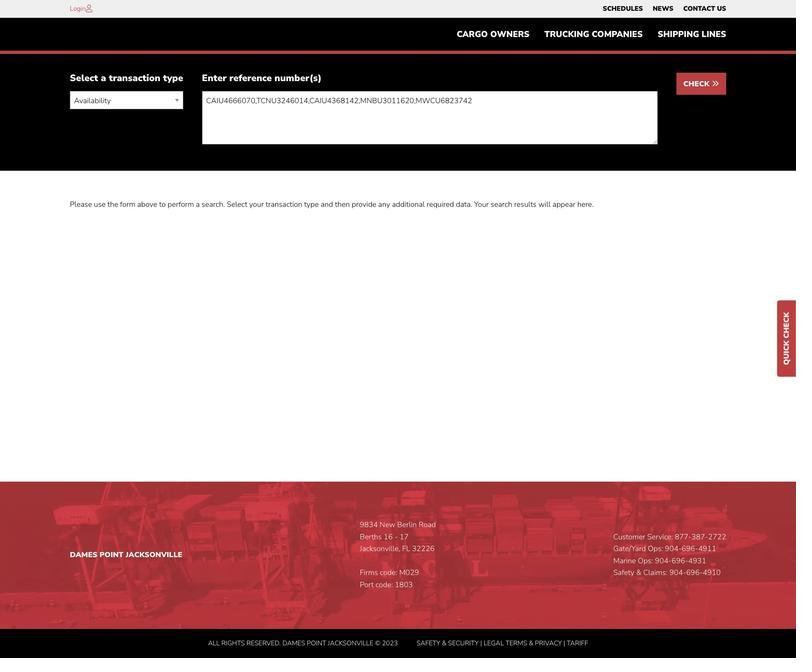 Task type: vqa. For each thing, say whether or not it's contained in the screenshot.
the Check within the Quick Check link
no



Task type: describe. For each thing, give the bounding box(es) containing it.
1 horizontal spatial select
[[227, 200, 247, 210]]

all rights reserved. dames point jacksonville © 2023
[[208, 639, 398, 648]]

contact
[[684, 4, 716, 13]]

trucking
[[545, 29, 590, 40]]

port
[[360, 580, 374, 590]]

877-
[[675, 532, 692, 542]]

16
[[384, 532, 393, 542]]

4911
[[699, 544, 717, 554]]

schedules
[[603, 4, 643, 13]]

quick
[[782, 340, 792, 365]]

appear
[[553, 200, 576, 210]]

customer service: 877-387-2722 gate/yard ops: 904-696-4911 marine ops: 904-696-4931 safety & claims: 904-696-4910
[[614, 532, 727, 578]]

search
[[491, 200, 513, 210]]

enter reference number(s)
[[202, 72, 322, 85]]

contact us link
[[684, 2, 727, 15]]

& inside customer service: 877-387-2722 gate/yard ops: 904-696-4911 marine ops: 904-696-4931 safety & claims: 904-696-4910
[[637, 568, 642, 578]]

jacksonville,
[[360, 544, 401, 554]]

1 vertical spatial code:
[[376, 580, 393, 590]]

legal terms & privacy link
[[484, 639, 562, 648]]

us
[[718, 4, 727, 13]]

road
[[419, 520, 436, 530]]

0 vertical spatial a
[[101, 72, 106, 85]]

berlin
[[398, 520, 417, 530]]

above
[[137, 200, 157, 210]]

please use the form above to perform a search. select your transaction type and then provide any additional required data. your search results will appear here.
[[70, 200, 594, 210]]

safety & security link
[[417, 639, 479, 648]]

2 | from the left
[[564, 639, 566, 648]]

safety & security | legal terms & privacy | tariff
[[417, 639, 589, 648]]

security
[[448, 639, 479, 648]]

search.
[[202, 200, 225, 210]]

m029
[[399, 568, 419, 578]]

gate/yard
[[614, 544, 646, 554]]

required
[[427, 200, 454, 210]]

4931
[[689, 556, 707, 566]]

17
[[400, 532, 409, 542]]

the
[[108, 200, 118, 210]]

shipping lines
[[658, 29, 727, 40]]

marine
[[614, 556, 636, 566]]

0 horizontal spatial select
[[70, 72, 98, 85]]

perform
[[168, 200, 194, 210]]

berths
[[360, 532, 382, 542]]

user image
[[86, 5, 92, 12]]

firms code:  m029 port code:  1803
[[360, 568, 419, 590]]

0 vertical spatial ops:
[[648, 544, 664, 554]]

login
[[70, 4, 86, 13]]

387-
[[692, 532, 709, 542]]

form
[[120, 200, 135, 210]]

all
[[208, 639, 220, 648]]

customer
[[614, 532, 646, 542]]

results
[[515, 200, 537, 210]]

shipping
[[658, 29, 700, 40]]

select a transaction type
[[70, 72, 183, 85]]

1 vertical spatial 696-
[[672, 556, 689, 566]]

trucking companies
[[545, 29, 643, 40]]

1 | from the left
[[481, 639, 482, 648]]

lines
[[702, 29, 727, 40]]

cargo owners link
[[450, 25, 537, 44]]

reference
[[230, 72, 272, 85]]

owners
[[491, 29, 530, 40]]

legal
[[484, 639, 504, 648]]

0 vertical spatial 904-
[[665, 544, 682, 554]]

menu bar containing schedules
[[598, 2, 732, 15]]

schedules link
[[603, 2, 643, 15]]

news
[[653, 4, 674, 13]]

will
[[539, 200, 551, 210]]

-
[[395, 532, 398, 542]]

1 vertical spatial jacksonville
[[328, 639, 374, 648]]

dames point jacksonville
[[70, 550, 183, 560]]

©
[[375, 639, 381, 648]]

32226
[[412, 544, 435, 554]]

companies
[[592, 29, 643, 40]]

9834
[[360, 520, 378, 530]]

any
[[379, 200, 390, 210]]

2722
[[709, 532, 727, 542]]

service:
[[648, 532, 674, 542]]

1 vertical spatial safety
[[417, 639, 441, 648]]

2 vertical spatial 696-
[[687, 568, 703, 578]]

claims:
[[644, 568, 668, 578]]

1 vertical spatial check
[[782, 312, 792, 338]]



Task type: locate. For each thing, give the bounding box(es) containing it.
0 horizontal spatial &
[[442, 639, 447, 648]]

1 horizontal spatial a
[[196, 200, 200, 210]]

shipping lines link
[[651, 25, 734, 44]]

use
[[94, 200, 106, 210]]

cargo
[[457, 29, 488, 40]]

login link
[[70, 4, 86, 13]]

0 horizontal spatial safety
[[417, 639, 441, 648]]

dames
[[70, 550, 97, 560], [283, 639, 305, 648]]

check button
[[677, 73, 727, 95]]

1 vertical spatial select
[[227, 200, 247, 210]]

a
[[101, 72, 106, 85], [196, 200, 200, 210]]

&
[[637, 568, 642, 578], [442, 639, 447, 648], [529, 639, 534, 648]]

provide
[[352, 200, 377, 210]]

0 vertical spatial type
[[163, 72, 183, 85]]

| left tariff
[[564, 639, 566, 648]]

1 vertical spatial transaction
[[266, 200, 302, 210]]

0 horizontal spatial a
[[101, 72, 106, 85]]

code:
[[380, 568, 398, 578], [376, 580, 393, 590]]

0 vertical spatial transaction
[[109, 72, 161, 85]]

0 vertical spatial select
[[70, 72, 98, 85]]

0 horizontal spatial check
[[684, 79, 712, 89]]

Enter reference number(s) text field
[[202, 91, 658, 145]]

check inside button
[[684, 79, 712, 89]]

news link
[[653, 2, 674, 15]]

quick check link
[[778, 300, 797, 377]]

1 vertical spatial 904-
[[655, 556, 672, 566]]

type
[[163, 72, 183, 85], [304, 200, 319, 210]]

rights
[[222, 639, 245, 648]]

1 vertical spatial a
[[196, 200, 200, 210]]

& right terms
[[529, 639, 534, 648]]

2 horizontal spatial &
[[637, 568, 642, 578]]

1 horizontal spatial safety
[[614, 568, 635, 578]]

safety left security
[[417, 639, 441, 648]]

type left enter
[[163, 72, 183, 85]]

privacy
[[535, 639, 562, 648]]

1 horizontal spatial type
[[304, 200, 319, 210]]

|
[[481, 639, 482, 648], [564, 639, 566, 648]]

code: up 1803
[[380, 568, 398, 578]]

ops: up claims: in the right bottom of the page
[[638, 556, 654, 566]]

type left and
[[304, 200, 319, 210]]

to
[[159, 200, 166, 210]]

0 horizontal spatial point
[[100, 550, 124, 560]]

2 vertical spatial 904-
[[670, 568, 687, 578]]

& left claims: in the right bottom of the page
[[637, 568, 642, 578]]

footer
[[0, 482, 797, 658]]

0 vertical spatial safety
[[614, 568, 635, 578]]

your
[[474, 200, 489, 210]]

904- up claims: in the right bottom of the page
[[655, 556, 672, 566]]

1 horizontal spatial point
[[307, 639, 326, 648]]

1 horizontal spatial jacksonville
[[328, 639, 374, 648]]

1 vertical spatial point
[[307, 639, 326, 648]]

menu bar down schedules 'link'
[[450, 25, 734, 44]]

new
[[380, 520, 396, 530]]

tariff
[[567, 639, 589, 648]]

1 vertical spatial ops:
[[638, 556, 654, 566]]

quick check
[[782, 312, 792, 365]]

please
[[70, 200, 92, 210]]

your
[[249, 200, 264, 210]]

ops: down service:
[[648, 544, 664, 554]]

904- down 877-
[[665, 544, 682, 554]]

& left security
[[442, 639, 447, 648]]

transaction
[[109, 72, 161, 85], [266, 200, 302, 210]]

jacksonville
[[126, 550, 183, 560], [328, 639, 374, 648]]

firms
[[360, 568, 378, 578]]

menu bar
[[598, 2, 732, 15], [450, 25, 734, 44]]

check
[[684, 79, 712, 89], [782, 312, 792, 338]]

0 horizontal spatial dames
[[70, 550, 97, 560]]

904- right claims: in the right bottom of the page
[[670, 568, 687, 578]]

and
[[321, 200, 333, 210]]

1803
[[395, 580, 413, 590]]

0 vertical spatial jacksonville
[[126, 550, 183, 560]]

safety
[[614, 568, 635, 578], [417, 639, 441, 648]]

1 horizontal spatial &
[[529, 639, 534, 648]]

menu bar containing cargo owners
[[450, 25, 734, 44]]

1 vertical spatial type
[[304, 200, 319, 210]]

number(s)
[[275, 72, 322, 85]]

fl
[[402, 544, 410, 554]]

here.
[[578, 200, 594, 210]]

0 vertical spatial point
[[100, 550, 124, 560]]

angle double right image
[[712, 80, 720, 87]]

safety down marine
[[614, 568, 635, 578]]

then
[[335, 200, 350, 210]]

1 vertical spatial dames
[[283, 639, 305, 648]]

0 vertical spatial menu bar
[[598, 2, 732, 15]]

0 vertical spatial check
[[684, 79, 712, 89]]

0 vertical spatial 696-
[[682, 544, 699, 554]]

9834 new berlin road berths 16 - 17 jacksonville, fl 32226
[[360, 520, 436, 554]]

contact us
[[684, 4, 727, 13]]

select
[[70, 72, 98, 85], [227, 200, 247, 210]]

| left legal
[[481, 639, 482, 648]]

cargo owners
[[457, 29, 530, 40]]

safety inside customer service: 877-387-2722 gate/yard ops: 904-696-4911 marine ops: 904-696-4931 safety & claims: 904-696-4910
[[614, 568, 635, 578]]

1 vertical spatial menu bar
[[450, 25, 734, 44]]

trucking companies link
[[537, 25, 651, 44]]

code: right port
[[376, 580, 393, 590]]

0 horizontal spatial transaction
[[109, 72, 161, 85]]

1 horizontal spatial |
[[564, 639, 566, 648]]

4910
[[703, 568, 721, 578]]

0 horizontal spatial |
[[481, 639, 482, 648]]

0 horizontal spatial type
[[163, 72, 183, 85]]

menu bar up shipping
[[598, 2, 732, 15]]

enter
[[202, 72, 227, 85]]

reserved.
[[247, 639, 281, 648]]

1 horizontal spatial dames
[[283, 639, 305, 648]]

terms
[[506, 639, 528, 648]]

0 horizontal spatial jacksonville
[[126, 550, 183, 560]]

1 horizontal spatial transaction
[[266, 200, 302, 210]]

tariff link
[[567, 639, 589, 648]]

additional
[[392, 200, 425, 210]]

footer containing 9834 new berlin road
[[0, 482, 797, 658]]

904-
[[665, 544, 682, 554], [655, 556, 672, 566], [670, 568, 687, 578]]

0 vertical spatial dames
[[70, 550, 97, 560]]

data.
[[456, 200, 473, 210]]

1 horizontal spatial check
[[782, 312, 792, 338]]

2023
[[382, 639, 398, 648]]

0 vertical spatial code:
[[380, 568, 398, 578]]



